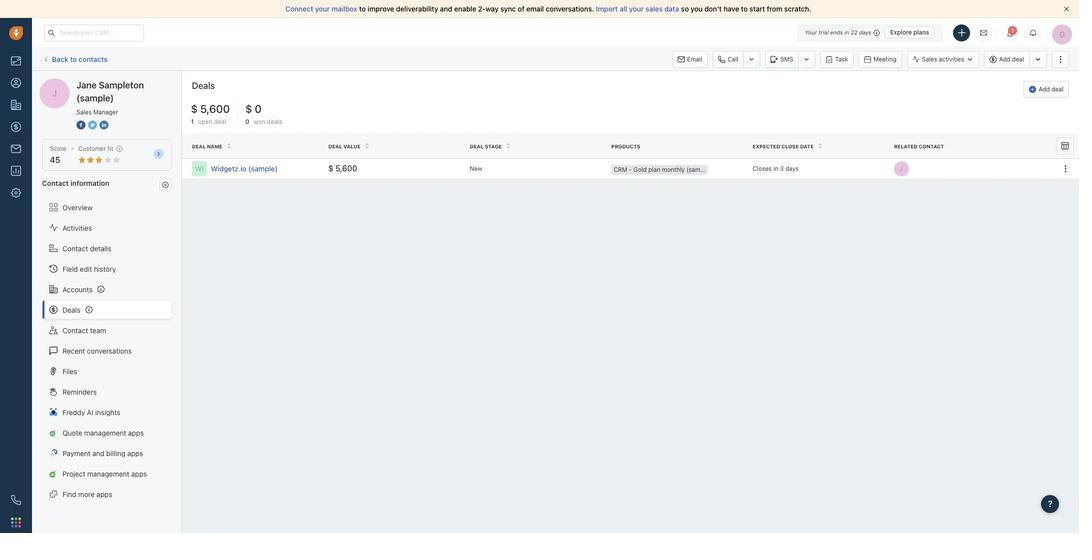 Task type: describe. For each thing, give the bounding box(es) containing it.
deal name
[[192, 144, 222, 150]]

improve
[[368, 5, 394, 13]]

sms button
[[766, 51, 799, 68]]

j button
[[895, 161, 910, 176]]

widgetz.io (sample) link
[[211, 164, 319, 174]]

activities
[[939, 55, 965, 63]]

connect your mailbox link
[[285, 5, 359, 13]]

phone element
[[6, 491, 26, 511]]

information
[[71, 179, 109, 188]]

find
[[63, 490, 76, 499]]

ai
[[87, 408, 93, 417]]

email button
[[672, 51, 708, 68]]

contact for contact details
[[63, 244, 88, 253]]

task
[[836, 55, 849, 63]]

deal value
[[329, 144, 361, 150]]

sms
[[781, 55, 794, 63]]

1 vertical spatial add
[[1039, 86, 1050, 93]]

apps for find more apps
[[97, 490, 112, 499]]

start
[[750, 5, 765, 13]]

sampleton for jane sampleton (sample) sales manager
[[99, 80, 144, 91]]

0 vertical spatial deals
[[192, 81, 215, 91]]

field
[[63, 265, 78, 273]]

2 horizontal spatial deal
[[1052, 86, 1064, 93]]

trial
[[819, 29, 829, 36]]

conversations
[[87, 347, 132, 355]]

crm
[[614, 166, 628, 174]]

call
[[728, 55, 739, 63]]

expected close date
[[753, 144, 814, 150]]

way
[[486, 5, 499, 13]]

0 vertical spatial in
[[845, 29, 850, 36]]

products
[[612, 143, 641, 149]]

payment and billing apps
[[63, 449, 143, 458]]

overview
[[63, 203, 93, 212]]

payment
[[63, 449, 91, 458]]

have
[[724, 5, 740, 13]]

1 inside "$ 5,600 1 open deal"
[[191, 118, 194, 126]]

of
[[518, 5, 525, 13]]

management for project
[[87, 470, 129, 478]]

0 vertical spatial add deal
[[1000, 55, 1025, 63]]

contact team
[[63, 326, 106, 335]]

2 your from the left
[[629, 5, 644, 13]]

closes in 3 days
[[753, 165, 799, 172]]

2-
[[478, 5, 486, 13]]

conversations.
[[546, 5, 594, 13]]

manager
[[93, 109, 118, 116]]

activities
[[63, 224, 92, 232]]

customer
[[78, 145, 106, 153]]

related contact
[[895, 143, 945, 149]]

team
[[90, 326, 106, 335]]

Search your CRM... text field
[[44, 24, 144, 41]]

widgetz.io (sample)
[[211, 164, 278, 173]]

1 horizontal spatial to
[[359, 5, 366, 13]]

you
[[691, 5, 703, 13]]

email
[[687, 55, 703, 63]]

your trial ends in 22 days
[[805, 29, 872, 36]]

your
[[805, 29, 817, 36]]

send email image
[[981, 28, 988, 37]]

plan
[[649, 166, 661, 174]]

customer fit
[[78, 145, 113, 153]]

edit
[[80, 265, 92, 273]]

0 horizontal spatial days
[[786, 165, 799, 172]]

0 horizontal spatial to
[[70, 55, 77, 63]]

explore plans link
[[885, 27, 935, 39]]

j link
[[895, 161, 910, 176]]

value
[[344, 144, 361, 150]]

1 vertical spatial add deal button
[[1024, 81, 1070, 98]]

5,600 for $ 5,600 1 open deal
[[200, 103, 230, 116]]

$ 0 0 won deals
[[246, 103, 283, 126]]

monthly
[[662, 166, 685, 174]]

email
[[527, 5, 544, 13]]

-
[[629, 166, 632, 174]]

call button
[[713, 51, 744, 68]]

5,600 for $ 5,600
[[336, 164, 357, 173]]

back to contacts link
[[42, 51, 108, 67]]

meeting
[[874, 55, 897, 63]]

accounts
[[63, 285, 93, 294]]

import all your sales data link
[[596, 5, 681, 13]]

contacts
[[79, 55, 108, 63]]

deals
[[267, 118, 283, 126]]

$ 5,600
[[329, 164, 357, 173]]

jane sampleton (sample) sales manager
[[77, 80, 144, 116]]

sales inside jane sampleton (sample) sales manager
[[77, 109, 92, 116]]

deliverability
[[396, 5, 438, 13]]

mailbox
[[332, 5, 357, 13]]

$ for $ 0
[[246, 103, 252, 116]]

deal inside "$ 5,600 1 open deal"
[[214, 118, 226, 126]]

jane for jane sampleton (sample) sales manager
[[77, 80, 97, 91]]

1 vertical spatial deals
[[63, 306, 81, 314]]

recent
[[63, 347, 85, 355]]

history
[[94, 265, 116, 273]]

reminders
[[63, 388, 97, 396]]

jane sampleton (sample)
[[60, 78, 142, 87]]

contact for contact team
[[63, 326, 88, 335]]

stage
[[485, 144, 502, 150]]

find more apps
[[63, 490, 112, 499]]

crm - gold plan monthly (sample)
[[614, 166, 712, 174]]

sales
[[646, 5, 663, 13]]

widgetz.io
[[211, 164, 247, 173]]



Task type: vqa. For each thing, say whether or not it's contained in the screenshot.
"E Corp (sample)"
no



Task type: locate. For each thing, give the bounding box(es) containing it.
apps right more
[[97, 490, 112, 499]]

0
[[255, 103, 262, 116], [246, 118, 249, 126]]

quote
[[63, 429, 82, 437]]

0 horizontal spatial 5,600
[[200, 103, 230, 116]]

1 horizontal spatial days
[[860, 29, 872, 36]]

2 horizontal spatial deal
[[470, 144, 484, 150]]

project
[[63, 470, 85, 478]]

linkedin circled image
[[100, 120, 109, 131]]

to left the 'start'
[[741, 5, 748, 13]]

enable
[[454, 5, 477, 13]]

jane for jane sampleton (sample)
[[60, 78, 75, 87]]

3 deal from the left
[[470, 144, 484, 150]]

days right 3
[[786, 165, 799, 172]]

0 horizontal spatial add deal
[[1000, 55, 1025, 63]]

0 horizontal spatial 1
[[191, 118, 194, 126]]

apps for project management apps
[[131, 470, 147, 478]]

$ for $ 5,600
[[191, 103, 198, 116]]

sales up the facebook circled icon
[[77, 109, 92, 116]]

1 horizontal spatial add
[[1039, 86, 1050, 93]]

sales activities button
[[907, 51, 985, 68], [907, 51, 980, 68]]

5,600 up open
[[200, 103, 230, 116]]

deal
[[192, 144, 206, 150], [329, 144, 342, 150], [470, 144, 484, 150]]

3
[[780, 165, 784, 172]]

name
[[207, 144, 222, 150]]

closes
[[753, 165, 772, 172]]

date
[[801, 144, 814, 150]]

1 vertical spatial 1
[[191, 118, 194, 126]]

1 your from the left
[[315, 5, 330, 13]]

0 vertical spatial management
[[84, 429, 126, 437]]

1 horizontal spatial in
[[845, 29, 850, 36]]

billing
[[106, 449, 125, 458]]

1 horizontal spatial 5,600
[[336, 164, 357, 173]]

2 deal from the left
[[329, 144, 342, 150]]

task button
[[821, 51, 854, 68]]

1 horizontal spatial 1
[[1012, 27, 1015, 33]]

deal left "name"
[[192, 144, 206, 150]]

sampleton for jane sampleton (sample)
[[77, 78, 111, 87]]

freddy
[[63, 408, 85, 417]]

j inside button
[[900, 165, 904, 172]]

0 vertical spatial 0
[[255, 103, 262, 116]]

sales
[[922, 55, 938, 63], [77, 109, 92, 116]]

1 link
[[1003, 25, 1018, 40]]

0 horizontal spatial j
[[45, 79, 49, 86]]

add deal
[[1000, 55, 1025, 63], [1039, 86, 1064, 93]]

management up payment and billing apps
[[84, 429, 126, 437]]

0 vertical spatial add
[[1000, 55, 1011, 63]]

to right back
[[70, 55, 77, 63]]

deal stage
[[470, 144, 502, 150]]

0 vertical spatial add deal button
[[985, 51, 1030, 68]]

sampleton down contacts
[[77, 78, 111, 87]]

explore
[[891, 29, 912, 36]]

1 vertical spatial in
[[774, 165, 779, 172]]

phone image
[[11, 496, 21, 506]]

sampleton up 'manager'
[[99, 80, 144, 91]]

in left 3
[[774, 165, 779, 172]]

(sample) inside jane sampleton (sample) sales manager
[[77, 93, 114, 104]]

(sample) right monthly
[[687, 166, 712, 174]]

0 horizontal spatial 0
[[246, 118, 249, 126]]

$ down deal value
[[329, 164, 334, 173]]

1 vertical spatial and
[[92, 449, 104, 458]]

contact for contact information
[[42, 179, 69, 188]]

5,600 down deal value
[[336, 164, 357, 173]]

from
[[767, 5, 783, 13]]

apps down payment and billing apps
[[131, 470, 147, 478]]

files
[[63, 367, 77, 376]]

1 vertical spatial 5,600
[[336, 164, 357, 173]]

won
[[254, 118, 265, 126]]

(sample) up 'manager'
[[113, 78, 142, 87]]

sync
[[501, 5, 516, 13]]

0 vertical spatial and
[[440, 5, 453, 13]]

deal for deal stage
[[470, 144, 484, 150]]

score
[[50, 145, 66, 153]]

1 vertical spatial contact
[[63, 244, 88, 253]]

0 horizontal spatial jane
[[60, 78, 75, 87]]

management down payment and billing apps
[[87, 470, 129, 478]]

1 left open
[[191, 118, 194, 126]]

j down the related
[[900, 165, 904, 172]]

deal for deal name
[[192, 144, 206, 150]]

sales left activities
[[922, 55, 938, 63]]

1 horizontal spatial your
[[629, 5, 644, 13]]

recent conversations
[[63, 347, 132, 355]]

2 horizontal spatial $
[[329, 164, 334, 173]]

1 horizontal spatial deal
[[329, 144, 342, 150]]

jane inside jane sampleton (sample) sales manager
[[77, 80, 97, 91]]

data
[[665, 5, 680, 13]]

0 horizontal spatial sales
[[77, 109, 92, 116]]

deals down accounts
[[63, 306, 81, 314]]

management for quote
[[84, 429, 126, 437]]

$
[[191, 103, 198, 116], [246, 103, 252, 116], [329, 164, 334, 173]]

22
[[851, 29, 858, 36]]

and
[[440, 5, 453, 13], [92, 449, 104, 458]]

45 button
[[50, 156, 60, 165]]

0 horizontal spatial deal
[[192, 144, 206, 150]]

0 vertical spatial j
[[45, 79, 49, 86]]

1 vertical spatial sales
[[77, 109, 92, 116]]

apps up payment and billing apps
[[128, 429, 144, 437]]

contact down activities
[[63, 244, 88, 253]]

0 vertical spatial sales
[[922, 55, 938, 63]]

0 horizontal spatial in
[[774, 165, 779, 172]]

j for j
[[45, 79, 49, 86]]

add deal button
[[985, 51, 1030, 68], [1024, 81, 1070, 98]]

insights
[[95, 408, 120, 417]]

1 horizontal spatial add deal
[[1039, 86, 1064, 93]]

0 horizontal spatial deals
[[63, 306, 81, 314]]

deal for deal value
[[329, 144, 342, 150]]

2 vertical spatial j
[[900, 165, 904, 172]]

more
[[78, 490, 95, 499]]

add
[[1000, 55, 1011, 63], [1039, 86, 1050, 93]]

$ up deal name at left
[[191, 103, 198, 116]]

0 horizontal spatial deal
[[214, 118, 226, 126]]

(sample) right widgetz.io
[[248, 164, 278, 173]]

score 45
[[50, 145, 66, 165]]

1 horizontal spatial deals
[[192, 81, 215, 91]]

jane down contacts
[[77, 80, 97, 91]]

1 vertical spatial j
[[52, 88, 57, 99]]

plans
[[914, 29, 930, 36]]

related
[[895, 143, 918, 149]]

deal left "stage"
[[470, 144, 484, 150]]

0 vertical spatial contact
[[42, 179, 69, 188]]

0 up won
[[255, 103, 262, 116]]

contact
[[919, 143, 945, 149]]

management
[[84, 429, 126, 437], [87, 470, 129, 478]]

1 horizontal spatial and
[[440, 5, 453, 13]]

your left mailbox
[[315, 5, 330, 13]]

deals
[[192, 81, 215, 91], [63, 306, 81, 314]]

connect
[[285, 5, 313, 13]]

1 vertical spatial 0
[[246, 118, 249, 126]]

5,600 inside "$ 5,600 1 open deal"
[[200, 103, 230, 116]]

5,600
[[200, 103, 230, 116], [336, 164, 357, 173]]

45
[[50, 156, 60, 165]]

2 vertical spatial deal
[[214, 118, 226, 126]]

field edit history
[[63, 265, 116, 273]]

j for score
[[52, 88, 57, 99]]

your
[[315, 5, 330, 13], [629, 5, 644, 13]]

j down back
[[52, 88, 57, 99]]

0 left won
[[246, 118, 249, 126]]

contact up recent
[[63, 326, 88, 335]]

1 deal from the left
[[192, 144, 206, 150]]

freshworks switcher image
[[11, 518, 21, 528]]

1 vertical spatial management
[[87, 470, 129, 478]]

j
[[45, 79, 49, 86], [52, 88, 57, 99], [900, 165, 904, 172]]

to right mailbox
[[359, 5, 366, 13]]

days right '22' at the top right
[[860, 29, 872, 36]]

$ inside $ 0 0 won deals
[[246, 103, 252, 116]]

connect your mailbox to improve deliverability and enable 2-way sync of email conversations. import all your sales data so you don't have to start from scratch.
[[285, 5, 812, 13]]

2 horizontal spatial to
[[741, 5, 748, 13]]

apps for quote management apps
[[128, 429, 144, 437]]

import
[[596, 5, 618, 13]]

1
[[1012, 27, 1015, 33], [191, 118, 194, 126]]

(sample) down jane sampleton (sample)
[[77, 93, 114, 104]]

1 horizontal spatial jane
[[77, 80, 97, 91]]

back to contacts
[[52, 55, 108, 63]]

1 horizontal spatial 0
[[255, 103, 262, 116]]

expected
[[753, 144, 781, 150]]

1 vertical spatial deal
[[1052, 86, 1064, 93]]

contact down 45 button
[[42, 179, 69, 188]]

contact details
[[63, 244, 111, 253]]

quote management apps
[[63, 429, 144, 437]]

j down "back to contacts" link
[[45, 79, 49, 86]]

$ inside "$ 5,600 1 open deal"
[[191, 103, 198, 116]]

your right all at the right of page
[[629, 5, 644, 13]]

in left '22' at the top right
[[845, 29, 850, 36]]

sales activities
[[922, 55, 965, 63]]

deals up "$ 5,600 1 open deal"
[[192, 81, 215, 91]]

1 horizontal spatial sales
[[922, 55, 938, 63]]

deal left 'value'
[[329, 144, 342, 150]]

meeting button
[[859, 51, 902, 68]]

ends
[[831, 29, 843, 36]]

all
[[620, 5, 628, 13]]

and left "billing"
[[92, 449, 104, 458]]

sampleton inside jane sampleton (sample) sales manager
[[99, 80, 144, 91]]

apps right "billing"
[[127, 449, 143, 458]]

0 horizontal spatial your
[[315, 5, 330, 13]]

1 horizontal spatial deal
[[1013, 55, 1025, 63]]

2 horizontal spatial j
[[900, 165, 904, 172]]

in
[[845, 29, 850, 36], [774, 165, 779, 172]]

and left enable
[[440, 5, 453, 13]]

facebook circled image
[[77, 120, 86, 131]]

project management apps
[[63, 470, 147, 478]]

jane
[[60, 78, 75, 87], [77, 80, 97, 91]]

2 vertical spatial contact
[[63, 326, 88, 335]]

new
[[470, 165, 483, 172]]

0 vertical spatial 1
[[1012, 27, 1015, 33]]

twitter circled image
[[88, 120, 97, 131]]

1 right send email icon
[[1012, 27, 1015, 33]]

0 horizontal spatial add
[[1000, 55, 1011, 63]]

1 vertical spatial days
[[786, 165, 799, 172]]

0 horizontal spatial $
[[191, 103, 198, 116]]

call link
[[713, 51, 744, 68]]

1 horizontal spatial j
[[52, 88, 57, 99]]

$ 5,600 1 open deal
[[191, 103, 230, 126]]

fit
[[108, 145, 113, 153]]

scratch.
[[785, 5, 812, 13]]

jane down back
[[60, 78, 75, 87]]

open
[[198, 118, 212, 126]]

$ right "$ 5,600 1 open deal"
[[246, 103, 252, 116]]

1 vertical spatial add deal
[[1039, 86, 1064, 93]]

0 horizontal spatial and
[[92, 449, 104, 458]]

close image
[[1065, 7, 1070, 12]]

0 vertical spatial 5,600
[[200, 103, 230, 116]]

mng settings image
[[162, 181, 169, 188]]

1 horizontal spatial $
[[246, 103, 252, 116]]

0 vertical spatial deal
[[1013, 55, 1025, 63]]

0 vertical spatial days
[[860, 29, 872, 36]]

don't
[[705, 5, 722, 13]]

freddy ai insights
[[63, 408, 120, 417]]



